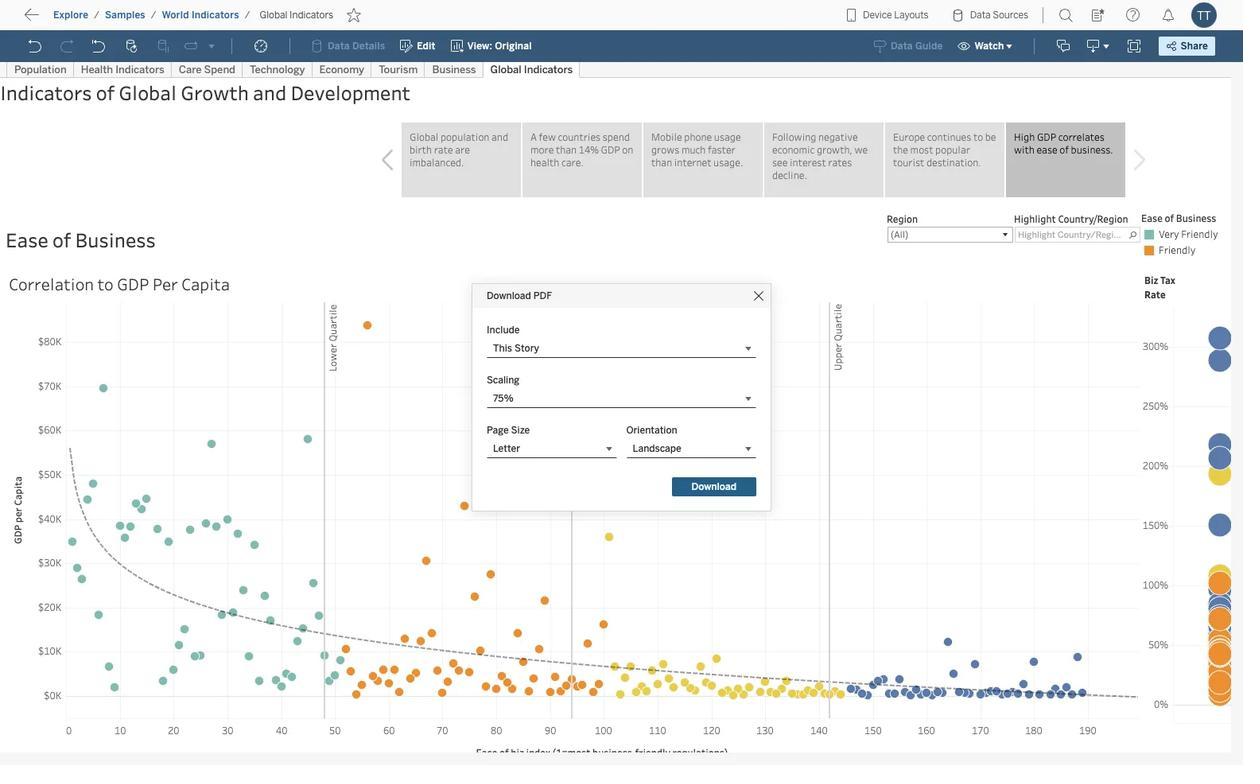 Task type: describe. For each thing, give the bounding box(es) containing it.
samples
[[105, 10, 145, 21]]

world
[[162, 10, 189, 21]]

world indicators link
[[161, 9, 240, 21]]

global indicators element
[[255, 10, 338, 21]]

explore link
[[53, 9, 89, 21]]

2 / from the left
[[151, 10, 156, 21]]

content
[[87, 12, 137, 27]]

samples link
[[104, 9, 146, 21]]

to
[[72, 12, 84, 27]]



Task type: locate. For each thing, give the bounding box(es) containing it.
1 horizontal spatial indicators
[[290, 10, 334, 21]]

indicators right global
[[290, 10, 334, 21]]

0 horizontal spatial /
[[94, 10, 99, 21]]

0 horizontal spatial indicators
[[192, 10, 239, 21]]

/
[[94, 10, 99, 21], [151, 10, 156, 21], [245, 10, 250, 21]]

indicators right world
[[192, 10, 239, 21]]

skip to content
[[41, 12, 137, 27]]

global
[[260, 10, 288, 21]]

/ left world
[[151, 10, 156, 21]]

indicators
[[192, 10, 239, 21], [290, 10, 334, 21]]

2 horizontal spatial /
[[245, 10, 250, 21]]

1 indicators from the left
[[192, 10, 239, 21]]

3 / from the left
[[245, 10, 250, 21]]

explore / samples / world indicators /
[[53, 10, 250, 21]]

/ right to
[[94, 10, 99, 21]]

explore
[[53, 10, 88, 21]]

global indicators
[[260, 10, 334, 21]]

skip
[[41, 12, 68, 27]]

1 horizontal spatial /
[[151, 10, 156, 21]]

/ left global
[[245, 10, 250, 21]]

2 indicators from the left
[[290, 10, 334, 21]]

1 / from the left
[[94, 10, 99, 21]]

skip to content link
[[38, 9, 162, 30]]



Task type: vqa. For each thing, say whether or not it's contained in the screenshot.
the Samples
yes



